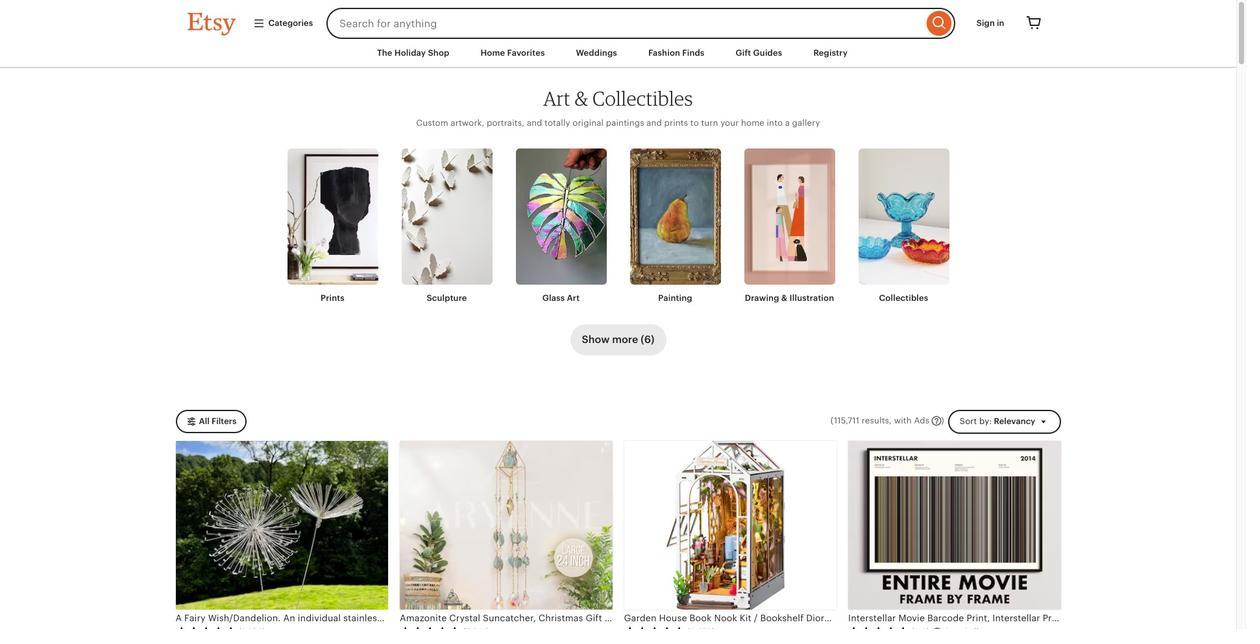 Task type: locate. For each thing, give the bounding box(es) containing it.
1 horizontal spatial &
[[781, 294, 788, 303]]

totally
[[545, 118, 570, 128]]

1 5 out of 5 stars image from the left
[[176, 627, 237, 630]]

banner containing categories
[[164, 0, 1073, 39]]

1 vertical spatial &
[[781, 294, 788, 303]]

and
[[527, 118, 542, 128], [647, 118, 662, 128]]

collectibles
[[593, 86, 693, 110], [879, 294, 928, 303]]

gift guides link
[[726, 42, 792, 65]]

0 horizontal spatial and
[[527, 118, 542, 128]]

and left totally
[[527, 118, 542, 128]]

turn
[[701, 118, 718, 128]]

115,711
[[834, 416, 860, 426]]

weddings link
[[566, 42, 627, 65]]

2 and from the left
[[647, 118, 662, 128]]

home favorites
[[481, 48, 545, 58]]

0 vertical spatial &
[[575, 86, 588, 110]]

categories
[[268, 18, 313, 28]]

artwork,
[[451, 118, 485, 128]]

home favorites link
[[471, 42, 555, 65]]

fashion finds
[[648, 48, 705, 58]]

1 horizontal spatial collectibles
[[879, 294, 928, 303]]

drawing & illustration link
[[744, 149, 835, 305]]

all filters button
[[176, 410, 246, 434]]

drawing & illustration
[[745, 294, 834, 303]]

registry link
[[804, 42, 857, 65]]

art
[[543, 86, 571, 110], [567, 294, 580, 303]]

banner
[[164, 0, 1073, 39]]

fashion finds link
[[639, 42, 714, 65]]

None search field
[[327, 8, 955, 39]]

sculpture
[[427, 294, 467, 303]]

painting
[[658, 294, 692, 303]]

original
[[573, 118, 604, 128]]

none search field inside banner
[[327, 8, 955, 39]]

with
[[894, 416, 912, 426]]

3 5 out of 5 stars image from the left
[[624, 627, 685, 630]]

and left prints
[[647, 118, 662, 128]]

5 out of 5 stars image for interstellar movie barcode print, interstellar print, interstellar poster, christopher nolan prints, film student gifts, movie buff gifts "image"
[[848, 627, 909, 630]]

1 vertical spatial collectibles
[[879, 294, 928, 303]]

menu bar
[[164, 39, 1073, 68]]

5 out of 5 stars image for garden house book nook kit / bookshelf diorama diy miniature | home decor and gifts, book ends display, shelf insert image
[[624, 627, 685, 630]]

gallery
[[792, 118, 820, 128]]

1 horizontal spatial and
[[647, 118, 662, 128]]

5 out of 5 stars image
[[176, 627, 237, 630], [400, 627, 461, 630], [624, 627, 685, 630], [848, 627, 909, 630]]

painting link
[[630, 149, 721, 305]]

1 and from the left
[[527, 118, 542, 128]]

& for illustration
[[781, 294, 788, 303]]

sign in
[[977, 18, 1004, 28]]

amazonite crystal suncatcher, christmas gift for best friend, charming decor, prism suncatcher, handmade gift for mom, charming gift image
[[400, 442, 612, 610]]

fashion
[[648, 48, 680, 58]]

0 horizontal spatial collectibles
[[593, 86, 693, 110]]

illustration
[[790, 294, 834, 303]]

sign in button
[[967, 12, 1014, 35]]

4 5 out of 5 stars image from the left
[[848, 627, 909, 630]]

sculpture link
[[401, 149, 492, 305]]

by:
[[979, 416, 992, 426]]

0 vertical spatial collectibles
[[593, 86, 693, 110]]

art & collectibles
[[543, 86, 693, 110]]

&
[[575, 86, 588, 110], [781, 294, 788, 303]]

art up totally
[[543, 86, 571, 110]]

sort by: relevancy
[[960, 416, 1036, 426]]

show
[[582, 333, 610, 346]]

& right drawing
[[781, 294, 788, 303]]

& up original
[[575, 86, 588, 110]]

in
[[997, 18, 1004, 28]]

relevancy
[[994, 416, 1036, 426]]

5 out of 5 stars image for amazonite crystal suncatcher, christmas gift for best friend, charming decor, prism suncatcher, handmade gift for mom, charming gift image
[[400, 627, 461, 630]]

2 5 out of 5 stars image from the left
[[400, 627, 461, 630]]

art right glass
[[567, 294, 580, 303]]

portraits,
[[487, 118, 525, 128]]

favorites
[[507, 48, 545, 58]]

0 horizontal spatial &
[[575, 86, 588, 110]]



Task type: vqa. For each thing, say whether or not it's contained in the screenshot.
Interstellar Movie Barcode Print, Interstellar Print, Interstellar Poster, Christopher Nolan Prints, Film Student Gifts, Movie Buff Gifts image 5 OUT OF 5 STARS image
yes



Task type: describe. For each thing, give the bounding box(es) containing it.
prints
[[321, 294, 345, 303]]

categories button
[[243, 12, 323, 35]]

glass art link
[[516, 149, 607, 305]]

Search for anything text field
[[327, 8, 923, 39]]

0 vertical spatial art
[[543, 86, 571, 110]]

interstellar movie barcode print, interstellar print, interstellar poster, christopher nolan prints, film student gifts, movie buff gifts image
[[848, 442, 1061, 610]]

home
[[741, 118, 765, 128]]

all filters
[[199, 417, 237, 426]]

with ads
[[894, 416, 930, 426]]

weddings
[[576, 48, 617, 58]]

(6)
[[641, 333, 655, 346]]

the holiday shop
[[377, 48, 449, 58]]

garden house book nook kit / bookshelf diorama diy miniature | home decor and gifts, book ends display, shelf insert image
[[624, 442, 837, 610]]

glass
[[542, 294, 565, 303]]

prints
[[664, 118, 688, 128]]

registry
[[814, 48, 848, 58]]

ads
[[914, 416, 930, 426]]

( 115,711 results,
[[831, 416, 892, 426]]

into
[[767, 118, 783, 128]]

prints link
[[287, 149, 378, 305]]

home
[[481, 48, 505, 58]]

show more (6) button
[[570, 324, 666, 355]]

to
[[691, 118, 699, 128]]

sign
[[977, 18, 995, 28]]

results,
[[862, 416, 892, 426]]

filters
[[212, 417, 237, 426]]

custom artwork, portraits, and totally original paintings and prints to turn your home into a gallery
[[416, 118, 820, 128]]

guides
[[753, 48, 782, 58]]

menu bar containing the holiday shop
[[164, 39, 1073, 68]]

)
[[941, 416, 944, 426]]

all
[[199, 417, 210, 426]]

5 out of 5 stars image for the a fairy wish/dandelion. an individual stainless steel dandelion seed, makes a beautiful ornament or can be transformed into a full dandelion 'image'
[[176, 627, 237, 630]]

a
[[785, 118, 790, 128]]

the
[[377, 48, 392, 58]]

show more (6)
[[582, 333, 655, 346]]

finds
[[682, 48, 705, 58]]

your
[[721, 118, 739, 128]]

a fairy wish/dandelion. an individual stainless steel dandelion seed, makes a beautiful ornament or can be transformed into a full dandelion image
[[176, 442, 388, 610]]

1 vertical spatial art
[[567, 294, 580, 303]]

gift
[[736, 48, 751, 58]]

(
[[831, 416, 834, 426]]

& for collectibles
[[575, 86, 588, 110]]

collectibles link
[[858, 149, 949, 305]]

gift guides
[[736, 48, 782, 58]]

shop
[[428, 48, 449, 58]]

holiday
[[394, 48, 426, 58]]

drawing
[[745, 294, 779, 303]]

more
[[612, 333, 638, 346]]

the holiday shop link
[[367, 42, 459, 65]]

glass art
[[542, 294, 580, 303]]

custom
[[416, 118, 448, 128]]

paintings
[[606, 118, 644, 128]]

sort
[[960, 416, 977, 426]]



